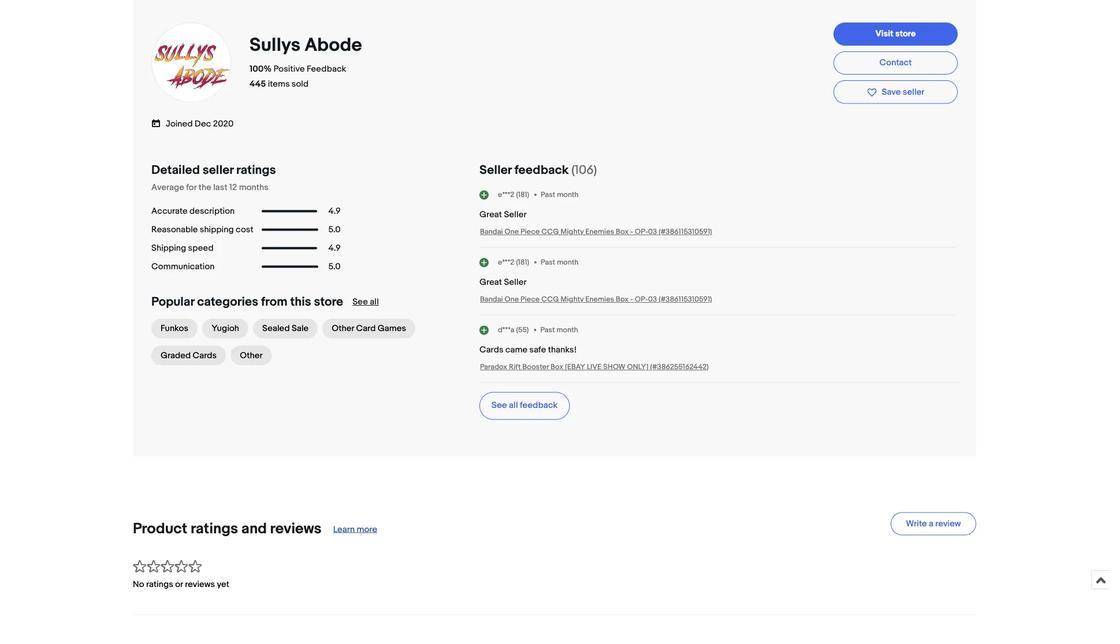 Task type: describe. For each thing, give the bounding box(es) containing it.
other card games
[[332, 323, 406, 334]]

all for see all feedback
[[509, 400, 518, 411]]

2020
[[213, 119, 234, 129]]

other for other card games
[[332, 323, 354, 334]]

4.9 for accurate description
[[329, 206, 341, 216]]

(55)
[[516, 325, 529, 334]]

1 vertical spatial feedback
[[520, 400, 558, 411]]

funkos link
[[151, 319, 198, 338]]

1 e***2 from the top
[[498, 190, 515, 199]]

safe
[[530, 345, 546, 355]]

or
[[175, 579, 183, 589]]

reasonable
[[151, 225, 198, 235]]

box for first bandai one piece ccg mighty enemies box - op-03 (#386115310591) link from the top
[[616, 227, 629, 236]]

accurate description
[[151, 206, 235, 216]]

yugioh link
[[202, 319, 249, 338]]

joined dec 2020
[[166, 119, 234, 129]]

see all feedback link
[[480, 392, 570, 420]]

joined
[[166, 119, 193, 129]]

learn more
[[333, 524, 377, 535]]

ratings for and
[[191, 520, 238, 538]]

shipping
[[200, 225, 234, 235]]

games
[[378, 323, 406, 334]]

past for first bandai one piece ccg mighty enemies box - op-03 (#386115310591) link from the top
[[541, 190, 555, 199]]

op- for first bandai one piece ccg mighty enemies box - op-03 (#386115310591) link from the top
[[635, 227, 648, 236]]

show
[[603, 363, 626, 372]]

reviews for and
[[270, 520, 322, 538]]

yet
[[217, 579, 229, 589]]

cost
[[236, 225, 254, 235]]

2 vertical spatial box
[[551, 363, 563, 372]]

0 vertical spatial seller
[[480, 163, 512, 178]]

445
[[250, 79, 266, 89]]

the
[[199, 182, 211, 193]]

only]
[[627, 363, 649, 372]]

see all
[[353, 297, 379, 307]]

2 vertical spatial past month
[[540, 325, 578, 334]]

seller feedback (106)
[[480, 163, 597, 178]]

see all link
[[353, 297, 379, 307]]

save seller button
[[834, 80, 958, 104]]

graded
[[161, 350, 191, 361]]

(#386255162442)
[[650, 363, 709, 372]]

1 vertical spatial past month
[[541, 258, 579, 267]]

reviews for or
[[185, 579, 215, 589]]

write a review
[[906, 518, 961, 529]]

contact
[[880, 58, 912, 68]]

dec
[[195, 119, 211, 129]]

sullys abode
[[250, 34, 362, 57]]

learn more link
[[333, 524, 377, 535]]

sale
[[292, 323, 309, 334]]

e***2 (181) for 2nd bandai one piece ccg mighty enemies box - op-03 (#386115310591) link from the top
[[498, 258, 529, 267]]

(181) for 2nd bandai one piece ccg mighty enemies box - op-03 (#386115310591) link from the top
[[516, 258, 529, 267]]

popular categories from this store
[[151, 294, 343, 310]]

popular
[[151, 294, 194, 310]]

no
[[133, 579, 144, 589]]

more
[[357, 524, 377, 535]]

accurate
[[151, 206, 188, 216]]

d***a (55)
[[498, 325, 529, 334]]

ccg for first bandai one piece ccg mighty enemies box - op-03 (#386115310591) link from the top
[[542, 227, 559, 236]]

learn
[[333, 524, 355, 535]]

no ratings or reviews yet
[[133, 579, 229, 589]]

live
[[587, 363, 602, 372]]

one for 2nd bandai one piece ccg mighty enemies box - op-03 (#386115310591) link from the top
[[505, 295, 519, 304]]

shipping
[[151, 243, 186, 253]]

this
[[290, 294, 311, 310]]

months
[[239, 182, 269, 193]]

save
[[882, 87, 901, 97]]

2 e***2 from the top
[[498, 258, 515, 267]]

positive
[[274, 64, 305, 74]]

5.0 for communication
[[329, 262, 341, 272]]

0 vertical spatial past month
[[541, 190, 579, 199]]

cards came safe thanks!
[[480, 345, 577, 355]]

booster
[[522, 363, 549, 372]]

yugioh
[[212, 323, 239, 334]]

product
[[133, 520, 187, 538]]

- for 2nd bandai one piece ccg mighty enemies box - op-03 (#386115310591) link from the top
[[630, 295, 633, 304]]

graded cards
[[161, 350, 217, 361]]

bandai one piece ccg mighty enemies box - op-03 (#386115310591) for first bandai one piece ccg mighty enemies box - op-03 (#386115310591) link from the top
[[480, 227, 712, 236]]

03 for first bandai one piece ccg mighty enemies box - op-03 (#386115310591) link from the top
[[648, 227, 657, 236]]

reasonable shipping cost
[[151, 225, 254, 235]]

a
[[929, 518, 934, 529]]

product ratings and reviews
[[133, 520, 322, 538]]

[ebay
[[565, 363, 585, 372]]

2 bandai from the top
[[480, 295, 503, 304]]

card
[[356, 323, 376, 334]]

review
[[936, 518, 961, 529]]

piece for first bandai one piece ccg mighty enemies box - op-03 (#386115310591) link from the top
[[521, 227, 540, 236]]

see for see all
[[353, 297, 368, 307]]

0 vertical spatial feedback
[[515, 163, 569, 178]]

enemies for 2nd bandai one piece ccg mighty enemies box - op-03 (#386115310591) link from the top
[[586, 295, 614, 304]]

write
[[906, 518, 927, 529]]

contact link
[[834, 51, 958, 75]]

past for 2nd bandai one piece ccg mighty enemies box - op-03 (#386115310591) link from the top
[[541, 258, 555, 267]]

seller for detailed
[[203, 163, 234, 178]]

box for 2nd bandai one piece ccg mighty enemies box - op-03 (#386115310591) link from the top
[[616, 295, 629, 304]]

sullys abode image
[[151, 22, 232, 103]]

2 mighty from the top
[[561, 295, 584, 304]]

visit store
[[876, 29, 916, 39]]

1 mighty from the top
[[561, 227, 584, 236]]

average for the last 12 months
[[151, 182, 269, 193]]



Task type: vqa. For each thing, say whether or not it's contained in the screenshot.
Tools
no



Task type: locate. For each thing, give the bounding box(es) containing it.
1 horizontal spatial all
[[509, 400, 518, 411]]

1 vertical spatial all
[[509, 400, 518, 411]]

0 horizontal spatial seller
[[203, 163, 234, 178]]

0 vertical spatial one
[[505, 227, 519, 236]]

e***2 (181) for first bandai one piece ccg mighty enemies box - op-03 (#386115310591) link from the top
[[498, 190, 529, 199]]

0 horizontal spatial reviews
[[185, 579, 215, 589]]

2 great seller from the top
[[480, 277, 527, 288]]

reviews
[[270, 520, 322, 538], [185, 579, 215, 589]]

all up other card games link
[[370, 297, 379, 307]]

bandai one piece ccg mighty enemies box - op-03 (#386115310591) link
[[480, 227, 712, 236], [480, 295, 712, 304]]

feedback
[[307, 64, 346, 74]]

1 vertical spatial e***2 (181)
[[498, 258, 529, 267]]

1 vertical spatial piece
[[521, 295, 540, 304]]

all
[[370, 297, 379, 307], [509, 400, 518, 411]]

2 bandai one piece ccg mighty enemies box - op-03 (#386115310591) from the top
[[480, 295, 712, 304]]

2 vertical spatial past
[[540, 325, 555, 334]]

speed
[[188, 243, 214, 253]]

0 vertical spatial other
[[332, 323, 354, 334]]

0 vertical spatial month
[[557, 190, 579, 199]]

1 vertical spatial reviews
[[185, 579, 215, 589]]

1 vertical spatial great
[[480, 277, 502, 288]]

1 vertical spatial op-
[[635, 295, 648, 304]]

1 vertical spatial (181)
[[516, 258, 529, 267]]

2 vertical spatial ratings
[[146, 579, 173, 589]]

1 vertical spatial bandai
[[480, 295, 503, 304]]

0 vertical spatial bandai
[[480, 227, 503, 236]]

store right visit
[[896, 29, 916, 39]]

03 for 2nd bandai one piece ccg mighty enemies box - op-03 (#386115310591) link from the top
[[648, 295, 657, 304]]

0 horizontal spatial cards
[[193, 350, 217, 361]]

visit
[[876, 29, 894, 39]]

2 op- from the top
[[635, 295, 648, 304]]

0 vertical spatial mighty
[[561, 227, 584, 236]]

see inside see all feedback link
[[492, 400, 507, 411]]

great seller for 2nd bandai one piece ccg mighty enemies box - op-03 (#386115310591) link from the top
[[480, 277, 527, 288]]

ratings for or
[[146, 579, 173, 589]]

ratings up months on the left top of page
[[236, 163, 276, 178]]

piece for 2nd bandai one piece ccg mighty enemies box - op-03 (#386115310591) link from the top
[[521, 295, 540, 304]]

great for first bandai one piece ccg mighty enemies box - op-03 (#386115310591) link from the top
[[480, 210, 502, 220]]

1 horizontal spatial reviews
[[270, 520, 322, 538]]

1 bandai one piece ccg mighty enemies box - op-03 (#386115310591) link from the top
[[480, 227, 712, 236]]

1 bandai from the top
[[480, 227, 503, 236]]

1 vertical spatial other
[[240, 350, 263, 361]]

other left card
[[332, 323, 354, 334]]

seller
[[903, 87, 925, 97], [203, 163, 234, 178]]

see up card
[[353, 297, 368, 307]]

1 03 from the top
[[648, 227, 657, 236]]

great
[[480, 210, 502, 220], [480, 277, 502, 288]]

0 vertical spatial -
[[630, 227, 633, 236]]

1 4.9 from the top
[[329, 206, 341, 216]]

1 vertical spatial see
[[492, 400, 507, 411]]

1 vertical spatial past
[[541, 258, 555, 267]]

reviews right or at the left of the page
[[185, 579, 215, 589]]

2 great from the top
[[480, 277, 502, 288]]

for
[[186, 182, 197, 193]]

one for first bandai one piece ccg mighty enemies box - op-03 (#386115310591) link from the top
[[505, 227, 519, 236]]

seller right save on the top right
[[903, 87, 925, 97]]

seller for 2nd bandai one piece ccg mighty enemies box - op-03 (#386115310591) link from the top
[[504, 277, 527, 288]]

seller for save
[[903, 87, 925, 97]]

1 5.0 from the top
[[329, 225, 341, 235]]

great seller down seller feedback (106) on the top of the page
[[480, 210, 527, 220]]

last
[[213, 182, 227, 193]]

write a review link
[[891, 512, 976, 535]]

(181)
[[516, 190, 529, 199], [516, 258, 529, 267]]

store right this
[[314, 294, 343, 310]]

0 vertical spatial see
[[353, 297, 368, 307]]

text__icon wrapper image
[[151, 118, 166, 128]]

paradox
[[480, 363, 507, 372]]

funkos
[[161, 323, 188, 334]]

1 vertical spatial bandai one piece ccg mighty enemies box - op-03 (#386115310591)
[[480, 295, 712, 304]]

op- for 2nd bandai one piece ccg mighty enemies box - op-03 (#386115310591) link from the top
[[635, 295, 648, 304]]

1 enemies from the top
[[586, 227, 614, 236]]

100% positive feedback 445 items sold
[[250, 64, 346, 89]]

2 03 from the top
[[648, 295, 657, 304]]

(#386115310591) for first bandai one piece ccg mighty enemies box - op-03 (#386115310591) link from the top
[[659, 227, 712, 236]]

1 horizontal spatial store
[[896, 29, 916, 39]]

see for see all feedback
[[492, 400, 507, 411]]

0 vertical spatial great
[[480, 210, 502, 220]]

1 vertical spatial ccg
[[542, 295, 559, 304]]

1 vertical spatial great seller
[[480, 277, 527, 288]]

1 vertical spatial store
[[314, 294, 343, 310]]

sealed sale
[[262, 323, 309, 334]]

- for first bandai one piece ccg mighty enemies box - op-03 (#386115310591) link from the top
[[630, 227, 633, 236]]

4.9
[[329, 206, 341, 216], [329, 243, 341, 253]]

0 vertical spatial (#386115310591)
[[659, 227, 712, 236]]

all for see all
[[370, 297, 379, 307]]

0 vertical spatial seller
[[903, 87, 925, 97]]

2 vertical spatial month
[[557, 325, 578, 334]]

reviews right and
[[270, 520, 322, 538]]

mighty
[[561, 227, 584, 236], [561, 295, 584, 304]]

0 vertical spatial (181)
[[516, 190, 529, 199]]

1 vertical spatial box
[[616, 295, 629, 304]]

0 vertical spatial box
[[616, 227, 629, 236]]

graded cards link
[[151, 346, 226, 365]]

detailed seller ratings
[[151, 163, 276, 178]]

5.0 for reasonable shipping cost
[[329, 225, 341, 235]]

2 one from the top
[[505, 295, 519, 304]]

sullys abode link
[[250, 34, 366, 57]]

op-
[[635, 227, 648, 236], [635, 295, 648, 304]]

see
[[353, 297, 368, 307], [492, 400, 507, 411]]

items
[[268, 79, 290, 89]]

0 horizontal spatial other
[[240, 350, 263, 361]]

0 vertical spatial enemies
[[586, 227, 614, 236]]

other card games link
[[323, 319, 416, 338]]

and
[[241, 520, 267, 538]]

2 4.9 from the top
[[329, 243, 341, 253]]

2 enemies from the top
[[586, 295, 614, 304]]

sealed
[[262, 323, 290, 334]]

0 vertical spatial 4.9
[[329, 206, 341, 216]]

bandai one piece ccg mighty enemies box - op-03 (#386115310591) for 2nd bandai one piece ccg mighty enemies box - op-03 (#386115310591) link from the top
[[480, 295, 712, 304]]

0 vertical spatial op-
[[635, 227, 648, 236]]

0 vertical spatial 5.0
[[329, 225, 341, 235]]

sold
[[292, 79, 309, 89]]

1 horizontal spatial cards
[[480, 345, 504, 355]]

one
[[505, 227, 519, 236], [505, 295, 519, 304]]

2 vertical spatial seller
[[504, 277, 527, 288]]

store
[[896, 29, 916, 39], [314, 294, 343, 310]]

shipping speed
[[151, 243, 214, 253]]

all down rift
[[509, 400, 518, 411]]

ratings left or at the left of the page
[[146, 579, 173, 589]]

2 bandai one piece ccg mighty enemies box - op-03 (#386115310591) link from the top
[[480, 295, 712, 304]]

cards up paradox
[[480, 345, 504, 355]]

came
[[506, 345, 528, 355]]

other
[[332, 323, 354, 334], [240, 350, 263, 361]]

feedback left (106)
[[515, 163, 569, 178]]

past for paradox rift booster box [ebay live show only] (#386255162442) link
[[540, 325, 555, 334]]

ccg
[[542, 227, 559, 236], [542, 295, 559, 304]]

great seller for first bandai one piece ccg mighty enemies box - op-03 (#386115310591) link from the top
[[480, 210, 527, 220]]

visit store link
[[834, 23, 958, 46]]

1 vertical spatial ratings
[[191, 520, 238, 538]]

other link
[[231, 346, 272, 365]]

1 one from the top
[[505, 227, 519, 236]]

month for 2nd bandai one piece ccg mighty enemies box - op-03 (#386115310591) link from the top
[[557, 258, 579, 267]]

1 vertical spatial 03
[[648, 295, 657, 304]]

0 vertical spatial bandai one piece ccg mighty enemies box - op-03 (#386115310591) link
[[480, 227, 712, 236]]

2 5.0 from the top
[[329, 262, 341, 272]]

thanks!
[[548, 345, 577, 355]]

rift
[[509, 363, 521, 372]]

paradox rift booster box [ebay live show only] (#386255162442) link
[[480, 363, 709, 372]]

great for 2nd bandai one piece ccg mighty enemies box - op-03 (#386115310591) link from the top
[[480, 277, 502, 288]]

2 e***2 (181) from the top
[[498, 258, 529, 267]]

1 vertical spatial (#386115310591)
[[659, 295, 712, 304]]

seller for first bandai one piece ccg mighty enemies box - op-03 (#386115310591) link from the top
[[504, 210, 527, 220]]

1 vertical spatial bandai one piece ccg mighty enemies box - op-03 (#386115310591) link
[[480, 295, 712, 304]]

0 vertical spatial bandai one piece ccg mighty enemies box - op-03 (#386115310591)
[[480, 227, 712, 236]]

piece
[[521, 227, 540, 236], [521, 295, 540, 304]]

save seller
[[882, 87, 925, 97]]

2 - from the top
[[630, 295, 633, 304]]

see all feedback
[[492, 400, 558, 411]]

1 (#386115310591) from the top
[[659, 227, 712, 236]]

1 vertical spatial mighty
[[561, 295, 584, 304]]

cards right graded
[[193, 350, 217, 361]]

d***a
[[498, 325, 515, 334]]

100%
[[250, 64, 272, 74]]

0 vertical spatial ccg
[[542, 227, 559, 236]]

1 op- from the top
[[635, 227, 648, 236]]

0 vertical spatial e***2
[[498, 190, 515, 199]]

sullys
[[250, 34, 301, 57]]

(181) for first bandai one piece ccg mighty enemies box - op-03 (#386115310591) link from the top
[[516, 190, 529, 199]]

0 horizontal spatial see
[[353, 297, 368, 307]]

all inside see all feedback link
[[509, 400, 518, 411]]

communication
[[151, 262, 215, 272]]

see down paradox
[[492, 400, 507, 411]]

1 vertical spatial -
[[630, 295, 633, 304]]

great seller up d***a
[[480, 277, 527, 288]]

cards inside graded cards link
[[193, 350, 217, 361]]

cards
[[480, 345, 504, 355], [193, 350, 217, 361]]

enemies
[[586, 227, 614, 236], [586, 295, 614, 304]]

0 vertical spatial 03
[[648, 227, 657, 236]]

(106)
[[572, 163, 597, 178]]

description
[[190, 206, 235, 216]]

seller inside button
[[903, 87, 925, 97]]

0 vertical spatial great seller
[[480, 210, 527, 220]]

1 vertical spatial seller
[[203, 163, 234, 178]]

1 piece from the top
[[521, 227, 540, 236]]

0 vertical spatial e***2 (181)
[[498, 190, 529, 199]]

1 vertical spatial month
[[557, 258, 579, 267]]

5.0
[[329, 225, 341, 235], [329, 262, 341, 272]]

0 horizontal spatial all
[[370, 297, 379, 307]]

ratings left and
[[191, 520, 238, 538]]

sealed sale link
[[253, 319, 318, 338]]

12
[[229, 182, 237, 193]]

ccg for 2nd bandai one piece ccg mighty enemies box - op-03 (#386115310591) link from the top
[[542, 295, 559, 304]]

1 vertical spatial seller
[[504, 210, 527, 220]]

2 (181) from the top
[[516, 258, 529, 267]]

abode
[[305, 34, 362, 57]]

other for other
[[240, 350, 263, 361]]

1 vertical spatial enemies
[[586, 295, 614, 304]]

0 vertical spatial piece
[[521, 227, 540, 236]]

2 ccg from the top
[[542, 295, 559, 304]]

0 vertical spatial all
[[370, 297, 379, 307]]

other down sealed
[[240, 350, 263, 361]]

4.9 for shipping speed
[[329, 243, 341, 253]]

1 ccg from the top
[[542, 227, 559, 236]]

1 (181) from the top
[[516, 190, 529, 199]]

categories
[[197, 294, 258, 310]]

great seller
[[480, 210, 527, 220], [480, 277, 527, 288]]

box
[[616, 227, 629, 236], [616, 295, 629, 304], [551, 363, 563, 372]]

e***2
[[498, 190, 515, 199], [498, 258, 515, 267]]

feedback down "booster"
[[520, 400, 558, 411]]

month for first bandai one piece ccg mighty enemies box - op-03 (#386115310591) link from the top
[[557, 190, 579, 199]]

detailed
[[151, 163, 200, 178]]

month for paradox rift booster box [ebay live show only] (#386255162442) link
[[557, 325, 578, 334]]

1 - from the top
[[630, 227, 633, 236]]

month
[[557, 190, 579, 199], [557, 258, 579, 267], [557, 325, 578, 334]]

1 horizontal spatial seller
[[903, 87, 925, 97]]

0 horizontal spatial store
[[314, 294, 343, 310]]

1 great from the top
[[480, 210, 502, 220]]

average
[[151, 182, 184, 193]]

1 vertical spatial one
[[505, 295, 519, 304]]

enemies for first bandai one piece ccg mighty enemies box - op-03 (#386115310591) link from the top
[[586, 227, 614, 236]]

1 vertical spatial e***2
[[498, 258, 515, 267]]

0 vertical spatial reviews
[[270, 520, 322, 538]]

1 bandai one piece ccg mighty enemies box - op-03 (#386115310591) from the top
[[480, 227, 712, 236]]

1 horizontal spatial see
[[492, 400, 507, 411]]

0 vertical spatial past
[[541, 190, 555, 199]]

past
[[541, 190, 555, 199], [541, 258, 555, 267], [540, 325, 555, 334]]

1 vertical spatial 5.0
[[329, 262, 341, 272]]

seller up the last
[[203, 163, 234, 178]]

0 vertical spatial ratings
[[236, 163, 276, 178]]

2 piece from the top
[[521, 295, 540, 304]]

paradox rift booster box [ebay live show only] (#386255162442)
[[480, 363, 709, 372]]

2 (#386115310591) from the top
[[659, 295, 712, 304]]

0 vertical spatial store
[[896, 29, 916, 39]]

from
[[261, 294, 288, 310]]

(#386115310591) for 2nd bandai one piece ccg mighty enemies box - op-03 (#386115310591) link from the top
[[659, 295, 712, 304]]

1 e***2 (181) from the top
[[498, 190, 529, 199]]

1 great seller from the top
[[480, 210, 527, 220]]

1 horizontal spatial other
[[332, 323, 354, 334]]

1 vertical spatial 4.9
[[329, 243, 341, 253]]



